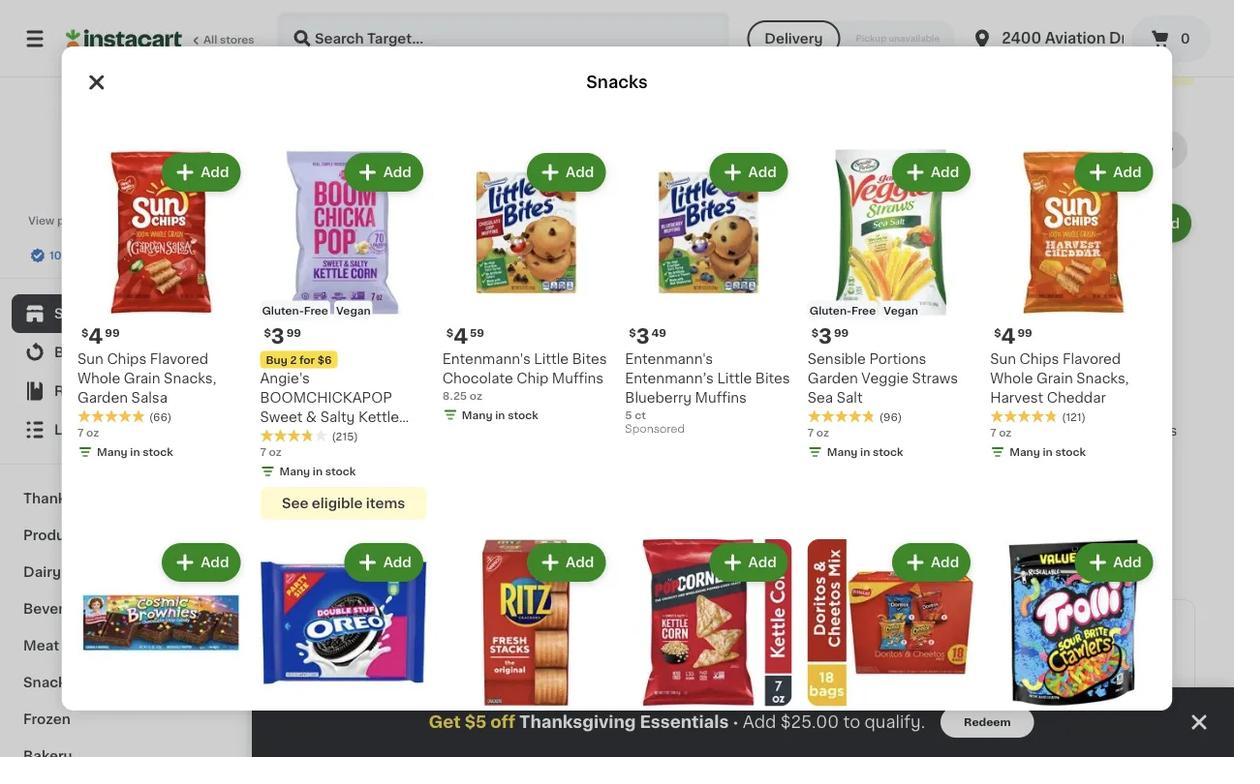 Task type: vqa. For each thing, say whether or not it's contained in the screenshot.
1st egg from the right
no



Task type: locate. For each thing, give the bounding box(es) containing it.
2 down entenmann's little bites chocolate chip muffins 8.25 oz
[[505, 407, 511, 417]]

salt down (121)
[[1056, 443, 1082, 457]]

ct right the 5
[[634, 410, 646, 420]]

2 horizontal spatial see eligible items
[[1049, 62, 1173, 76]]

buy 2 for $6 up the $ 4 sun chips flavored whole grain snacks, garden salsa on the left
[[266, 354, 331, 365]]

chip inside entenmann's little bites chocolate chip muffins 8.25 oz
[[516, 371, 548, 385]]

0 horizontal spatial $ 4 99
[[81, 326, 119, 347]]

0 horizontal spatial snacks,
[[164, 371, 216, 385]]

k-
[[987, 683, 1003, 696], [771, 702, 787, 716]]

salt
[[836, 391, 862, 404], [1056, 443, 1082, 457]]

49 up (96)
[[869, 380, 884, 390]]

0 horizontal spatial 24
[[720, 720, 734, 730]]

entenmann's inside entenmann's little bites chocolate chip muffins 8.25 oz
[[442, 352, 530, 366]]

see inside item carousel region
[[497, 549, 524, 563]]

eggs
[[79, 566, 114, 579]]

shop down the original
[[1033, 664, 1068, 677]]

$6 down entenmann's little bites chocolate chip muffins 8.25 oz
[[532, 407, 546, 417]]

sensible for ★★★★★
[[1027, 404, 1085, 418]]

1 horizontal spatial pods
[[1034, 683, 1069, 696]]

salt up entenmann's entenmann's little bites blueberry muffins
[[836, 391, 862, 404]]

0 horizontal spatial 24 ct
[[720, 720, 748, 730]]

portions for ★★★★★
[[1088, 404, 1146, 418]]

gluten-free vegan for ★★★★★
[[1029, 357, 1137, 368]]

boomchickapop inside item carousel region
[[475, 443, 607, 457]]

kettle inside snacks dialog
[[358, 410, 399, 424]]

7 for sun chips flavored whole grain snacks, harvest cheddar
[[990, 428, 996, 438]]

chips
[[107, 352, 146, 366], [1019, 352, 1059, 366], [320, 404, 360, 418]]

boomchickapop down entenmann's little bites chocolate chip muffins 8.25 oz
[[475, 443, 607, 457]]

24 for 17
[[987, 720, 1001, 730]]

0 horizontal spatial angie's
[[260, 371, 310, 385]]

snacks inside dialog
[[586, 74, 648, 91]]

oz inside 'product' group
[[1070, 36, 1083, 46]]

cup down donut
[[1003, 683, 1031, 696]]

muffins inside entenmann's entenmann's little bites blueberry muffins
[[913, 443, 964, 457]]

0 vertical spatial chip
[[516, 371, 548, 385]]

guarantee
[[149, 250, 205, 261]]

sweet inside snacks dialog
[[260, 410, 302, 424]]

k- left '(1.1k)'
[[771, 702, 787, 716]]

snacks, up cheddar at the right bottom of page
[[1076, 371, 1129, 385]]

1 vertical spatial corn
[[475, 482, 508, 495]]

portions down cheddar at the right bottom of page
[[1088, 404, 1146, 418]]

sponsored badge image inside snacks dialog
[[625, 424, 683, 435]]

corn
[[260, 430, 293, 443], [475, 482, 508, 495]]

17 up the
[[998, 618, 1019, 639]]

sweet inside item carousel region
[[475, 463, 517, 476]]

0 horizontal spatial sensible
[[807, 352, 866, 366]]

sea inside item carousel region
[[1027, 443, 1052, 457]]

gluten-
[[262, 305, 304, 316], [809, 305, 851, 316], [477, 357, 519, 368], [1029, 357, 1071, 368]]

add button
[[164, 155, 238, 190], [346, 155, 421, 190], [529, 155, 603, 190], [711, 155, 786, 190], [894, 155, 968, 190], [1076, 155, 1151, 190], [563, 206, 637, 241], [1115, 206, 1189, 241], [164, 545, 238, 580], [346, 545, 421, 580], [529, 545, 603, 580], [711, 545, 786, 580], [894, 545, 968, 580], [1076, 545, 1151, 580], [632, 622, 706, 657], [899, 622, 974, 657]]

chocolate down entenmann's entenmann's little bites blueberry muffins 5 ct
[[659, 424, 729, 437]]

24 ct
[[720, 720, 748, 730], [987, 720, 1015, 730]]

1 17 from the left
[[731, 618, 752, 639]]

service type group
[[747, 20, 955, 57]]

beverages link
[[12, 591, 235, 628]]

0 vertical spatial entenmann's
[[625, 371, 713, 385]]

1 horizontal spatial snacks
[[291, 139, 369, 160]]

many for angie's boomchickapop sweet & salty kettle corn popcorn
[[279, 466, 310, 477]]

cinnamon
[[720, 683, 790, 696]]

24 ct down cookie
[[720, 720, 748, 730]]

garden inside the $ 4 sun chips flavored whole grain snacks, garden salsa
[[291, 443, 341, 457]]

kettle for ★★★★★
[[573, 463, 614, 476]]

muffins inside entenmann's little bites chocolate chip muffins 8.25 oz
[[552, 371, 603, 385]]

1 horizontal spatial sun
[[291, 404, 317, 418]]

entenmann's inside entenmann's entenmann's little bites blueberry muffins
[[843, 404, 931, 418]]

cheddar
[[1047, 391, 1106, 404]]

buy for ★★★★★
[[480, 407, 502, 417]]

view
[[972, 143, 1005, 156], [28, 216, 55, 226]]

24 down donut
[[987, 720, 1001, 730]]

entenmann's down (96)
[[843, 424, 931, 437]]

pods up (283)
[[1034, 683, 1069, 696]]

sun inside sun chips flavored whole grain snacks, harvest cheddar
[[990, 352, 1016, 366]]

popcorn inside item carousel region
[[511, 482, 569, 495]]

eligible inside item carousel region
[[527, 549, 578, 563]]

many
[[462, 410, 492, 420], [97, 447, 127, 458], [827, 447, 857, 458], [1009, 447, 1040, 458], [279, 466, 310, 477], [310, 499, 341, 510]]

&
[[306, 410, 317, 424], [521, 463, 531, 476], [64, 566, 76, 579], [62, 639, 74, 653], [77, 676, 89, 690]]

49 inside snacks dialog
[[651, 327, 666, 338]]

for for ★★★★★
[[514, 407, 529, 417]]

see eligible items inside item carousel region
[[497, 549, 621, 563]]

sea up entenmann's little bites chocolate chip muffins
[[807, 391, 833, 404]]

$6 up the $ 4 sun chips flavored whole grain snacks, garden salsa on the left
[[317, 354, 331, 365]]

0 vertical spatial k-
[[987, 683, 1003, 696]]

59 up entenmann's little bites chocolate chip muffins 8.25 oz
[[470, 327, 484, 338]]

many in stock
[[462, 410, 538, 420], [97, 447, 173, 458], [827, 447, 903, 458], [1009, 447, 1086, 458], [279, 466, 355, 477], [310, 499, 386, 510]]

1 horizontal spatial flavored
[[363, 404, 421, 418]]

get
[[429, 714, 461, 731]]

muffins
[[552, 371, 603, 385], [695, 391, 746, 404], [768, 424, 820, 437], [913, 443, 964, 457]]

4 for sun chips flavored whole grain snacks, harvest cheddar
[[1001, 326, 1015, 347]]

buy it again link
[[12, 333, 235, 372]]

1 vertical spatial shop
[[1033, 664, 1068, 677]]

1 horizontal spatial 24
[[987, 720, 1001, 730]]

49 up entenmann's entenmann's little bites blueberry muffins 5 ct
[[651, 327, 666, 338]]

muffins inside entenmann's entenmann's little bites blueberry muffins 5 ct
[[695, 391, 746, 404]]

sponsored badge image for (105)
[[843, 31, 901, 42]]

see inside snacks dialog
[[282, 497, 308, 510]]

$6 for ★★★★★
[[532, 407, 546, 417]]

thanksgiving inside treatment tracker modal dialog
[[519, 714, 636, 731]]

popcorn for ★★★★★
[[511, 482, 569, 495]]

delivery button
[[747, 20, 840, 57]]

$ 3 49 for ★★★★★
[[847, 379, 884, 399]]

1 $ 4 99 from the left
[[81, 326, 119, 347]]

(96)
[[879, 412, 902, 423]]

salty inside item carousel region
[[535, 463, 569, 476]]

buy 2 for $6 for (66)
[[266, 354, 331, 365]]

$
[[81, 327, 88, 338], [264, 327, 271, 338], [629, 327, 636, 338], [811, 327, 818, 338], [446, 327, 453, 338], [994, 327, 1001, 338], [294, 380, 302, 390], [478, 380, 486, 390], [663, 380, 670, 390], [847, 380, 854, 390], [1031, 380, 1038, 390], [724, 619, 731, 630]]

(105)
[[1098, 20, 1125, 31]]

2 horizontal spatial items
[[1133, 62, 1173, 76]]

1 horizontal spatial angie's
[[475, 424, 524, 437]]

0 vertical spatial buy 2 for $6
[[266, 354, 331, 365]]

angie's
[[260, 371, 310, 385], [475, 424, 524, 437]]

gluten- for (215)
[[262, 305, 304, 316]]

1 horizontal spatial 49
[[869, 380, 884, 390]]

& inside dairy & eggs link
[[64, 566, 76, 579]]

0 vertical spatial boomchickapop
[[260, 391, 392, 404]]

thanksgiving
[[23, 492, 116, 506], [519, 714, 636, 731]]

angie's inside snacks dialog
[[260, 371, 310, 385]]

veggie inside item carousel region
[[1081, 424, 1128, 437]]

17 up green
[[731, 618, 752, 639]]

in for angie's boomchickapop sweet & salty kettle corn popcorn
[[312, 466, 322, 477]]

many for sun chips flavored whole grain snacks, harvest cheddar
[[1009, 447, 1040, 458]]

sweet
[[260, 410, 302, 424], [475, 463, 517, 476]]

0 horizontal spatial thanksgiving
[[23, 492, 116, 506]]

49 for (96)
[[651, 327, 666, 338]]

salsa
[[131, 391, 167, 404], [344, 443, 381, 457]]

angie's for (66)
[[260, 371, 310, 385]]

5
[[625, 410, 632, 420]]

0 vertical spatial see eligible items
[[1049, 62, 1173, 76]]

24
[[720, 720, 734, 730], [987, 720, 1001, 730]]

angie's for ★★★★★
[[475, 424, 524, 437]]

entenmann's for entenmann's entenmann's little bites blueberry muffins 5 ct
[[625, 371, 713, 385]]

1 vertical spatial 8
[[1027, 36, 1034, 46]]

0 horizontal spatial angie's boomchickapop sweet & salty kettle corn popcorn
[[260, 371, 399, 443]]

(1.1k)
[[792, 704, 819, 715]]

shop up it
[[54, 307, 90, 321]]

dr
[[1109, 31, 1127, 46]]

off
[[490, 714, 515, 731]]

taste the season in every sip image
[[308, 616, 560, 757]]

cup down sugar
[[787, 702, 815, 716]]

0 vertical spatial angie's
[[260, 371, 310, 385]]

1 vertical spatial sea
[[1027, 443, 1052, 457]]

see
[[1049, 62, 1076, 76], [282, 497, 308, 510], [497, 549, 524, 563]]

buy inside item carousel region
[[480, 407, 502, 417]]

veggie for ★★★★★
[[1081, 424, 1128, 437]]

for down entenmann's little bites chocolate chip muffins 8.25 oz
[[514, 407, 529, 417]]

muffins for entenmann's entenmann's little bites blueberry muffins
[[913, 443, 964, 457]]

snacks, inside the $ 4 sun chips flavored whole grain snacks, garden salsa
[[377, 424, 429, 437]]

boomchickapop for ★★★★★
[[475, 443, 607, 457]]

k- inside the original donut shop dark k-cup pods
[[987, 683, 1003, 696]]

$ 4 59 for (66)
[[446, 326, 484, 347]]

$6 inside item carousel region
[[532, 407, 546, 417]]

0 horizontal spatial cup
[[787, 702, 815, 716]]

$ 4 59 up 8.25
[[446, 326, 484, 347]]

2 $ 4 99 from the left
[[994, 326, 1032, 347]]

veggie up (96)
[[861, 371, 908, 385]]

$ 4 59 inside snacks dialog
[[446, 326, 484, 347]]

shop link
[[12, 294, 235, 333]]

bites
[[572, 352, 607, 366], [755, 371, 790, 385], [788, 404, 823, 418], [973, 424, 1008, 437]]

$ 3 49
[[629, 326, 666, 347], [847, 379, 884, 399]]

0 horizontal spatial chip
[[516, 371, 548, 385]]

salt inside snacks dialog
[[836, 391, 862, 404]]

$ 4 59
[[446, 326, 484, 347], [663, 379, 700, 399]]

it
[[85, 346, 95, 359]]

(50+)
[[1028, 143, 1065, 156]]

mountain
[[765, 644, 829, 658]]

in for sun chips flavored whole grain snacks, harvest cheddar
[[1042, 447, 1052, 458]]

see eligible items for ★★★★★
[[497, 549, 621, 563]]

chip
[[516, 371, 548, 385], [733, 424, 765, 437]]

2 horizontal spatial buy
[[480, 407, 502, 417]]

1 24 ct from the left
[[720, 720, 748, 730]]

0 vertical spatial cup
[[1003, 683, 1031, 696]]

ct down cookie
[[736, 720, 748, 730]]

& inside item carousel region
[[521, 463, 531, 476]]

many in stock for sun chips flavored whole grain snacks, harvest cheddar
[[1009, 447, 1086, 458]]

& for seafood
[[62, 639, 74, 653]]

0 vertical spatial popcorn
[[296, 430, 354, 443]]

2 horizontal spatial see
[[1049, 62, 1076, 76]]

1 vertical spatial portions
[[1088, 404, 1146, 418]]

1 horizontal spatial kettle
[[573, 463, 614, 476]]

free for (215)
[[304, 305, 328, 316]]

1 vertical spatial veggie
[[1081, 424, 1128, 437]]

snacks dialog
[[62, 46, 1172, 757]]

thanksgiving link
[[12, 480, 235, 517]]

shop
[[54, 307, 90, 321], [1033, 664, 1068, 677]]

chips up harvest
[[1019, 352, 1059, 366]]

0 vertical spatial salty
[[320, 410, 355, 424]]

flavored inside sun chips flavored whole grain snacks, harvest cheddar
[[1062, 352, 1121, 366]]

1 horizontal spatial sponsored badge image
[[843, 31, 901, 42]]

1 horizontal spatial sea
[[1027, 443, 1052, 457]]

8 inside 'product' group
[[1027, 36, 1034, 46]]

blueberry up the 5
[[625, 391, 691, 404]]

angie's inside item carousel region
[[475, 424, 524, 437]]

1 vertical spatial chip
[[733, 424, 765, 437]]

1 horizontal spatial $6
[[532, 407, 546, 417]]

24 ct down donut
[[987, 720, 1015, 730]]

1 horizontal spatial chip
[[733, 424, 765, 437]]

2 24 from the left
[[987, 720, 1001, 730]]

0 vertical spatial for
[[299, 354, 315, 365]]

0 horizontal spatial $ 4 59
[[446, 326, 484, 347]]

0 vertical spatial sweet
[[260, 410, 302, 424]]

8 inside button
[[659, 18, 666, 29]]

whole
[[77, 371, 120, 385], [990, 371, 1033, 385], [291, 424, 333, 437]]

veggie down (121)
[[1081, 424, 1128, 437]]

1 horizontal spatial whole
[[291, 424, 333, 437]]

stock for sun chips flavored whole grain snacks, harvest cheddar
[[1055, 447, 1086, 458]]

sponsored badge image for vegan
[[625, 424, 683, 435]]

1 vertical spatial straws
[[1131, 424, 1177, 437]]

thanksgiving right 'off'
[[519, 714, 636, 731]]

portions inside item carousel region
[[1088, 404, 1146, 418]]

sensible portions garden veggie straws sea salt down cheddar at the right bottom of page
[[1027, 404, 1177, 457]]

sun inside sun chips flavored whole grain snacks, garden salsa
[[77, 352, 103, 366]]

2 up the $ 4 sun chips flavored whole grain snacks, garden salsa on the left
[[290, 354, 296, 365]]

popcorn inside snacks dialog
[[296, 430, 354, 443]]

portions up (96)
[[869, 352, 926, 366]]

2 horizontal spatial whole
[[990, 371, 1033, 385]]

0 horizontal spatial veggie
[[861, 371, 908, 385]]

for
[[299, 354, 315, 365], [514, 407, 529, 417]]

2400 aviation dr
[[1002, 31, 1127, 46]]

0 horizontal spatial sensible portions garden veggie straws sea salt
[[807, 352, 958, 404]]

blueberry inside entenmann's entenmann's little bites blueberry muffins 5 ct
[[625, 391, 691, 404]]

sweet for (66)
[[260, 410, 302, 424]]

0 vertical spatial shop
[[54, 307, 90, 321]]

pods inside green mountain coffee roasters cinnamon sugar cookie k-cup pods
[[720, 722, 754, 735]]

$ 3 49 up entenmann's entenmann's little bites blueberry muffins 5 ct
[[629, 326, 666, 347]]

1 vertical spatial 49
[[869, 380, 884, 390]]

snacks, up (66)
[[164, 371, 216, 385]]

entenmann's up the 5
[[625, 371, 713, 385]]

$6 for (66)
[[317, 354, 331, 365]]

ct down donut
[[1004, 720, 1015, 730]]

$ 3 49 up (96)
[[847, 379, 884, 399]]

1 horizontal spatial salty
[[535, 463, 569, 476]]

0 horizontal spatial buy 2 for $6
[[266, 354, 331, 365]]

see for ★★★★★
[[497, 549, 524, 563]]

0 horizontal spatial salt
[[836, 391, 862, 404]]

snacks, right "(215)"
[[377, 424, 429, 437]]

ct for $
[[736, 720, 748, 730]]

salsa inside sun chips flavored whole grain snacks, garden salsa
[[131, 391, 167, 404]]

1 horizontal spatial salt
[[1056, 443, 1082, 457]]

snacks
[[586, 74, 648, 91], [291, 139, 369, 160], [23, 676, 74, 690]]

pods down cookie
[[720, 722, 754, 735]]

target link
[[81, 101, 166, 209]]

gluten-free vegan for (215)
[[262, 305, 370, 316]]

straws
[[912, 371, 958, 385], [1131, 424, 1177, 437]]

2 horizontal spatial flavored
[[1062, 352, 1121, 366]]

snacks, inside sun chips flavored whole grain snacks, harvest cheddar
[[1076, 371, 1129, 385]]

0 vertical spatial straws
[[912, 371, 958, 385]]

blueberry
[[625, 391, 691, 404], [843, 443, 909, 457]]

49 inside item carousel region
[[869, 380, 884, 390]]

1 vertical spatial sweet
[[475, 463, 517, 476]]

0 horizontal spatial snacks
[[23, 676, 74, 690]]

corn inside snacks dialog
[[260, 430, 293, 443]]

snacks, inside sun chips flavored whole grain snacks, garden salsa
[[164, 371, 216, 385]]

salty
[[320, 410, 355, 424], [535, 463, 569, 476]]

0 horizontal spatial grain
[[124, 371, 160, 385]]

for inside snacks dialog
[[299, 354, 315, 365]]

product group containing ★★★★★
[[1027, 0, 1195, 107]]

satisfaction
[[82, 250, 147, 261]]

item carousel region
[[291, 130, 1195, 584]]

0 vertical spatial items
[[1133, 62, 1173, 76]]

0 horizontal spatial popcorn
[[296, 430, 354, 443]]

& inside snacks & candy link
[[77, 676, 89, 690]]

chocolate
[[442, 371, 513, 385], [659, 424, 729, 437]]

vegan
[[336, 305, 370, 316], [883, 305, 918, 316], [551, 357, 585, 368], [1103, 357, 1137, 368]]

view left all
[[972, 143, 1005, 156]]

sea down harvest
[[1027, 443, 1052, 457]]

0 vertical spatial $ 3 49
[[629, 326, 666, 347]]

0 vertical spatial see eligible items button
[[1027, 53, 1195, 86]]

bites inside entenmann's little bites chocolate chip muffins
[[788, 404, 823, 418]]

vegan for (215)
[[336, 305, 370, 316]]

2 horizontal spatial snacks
[[586, 74, 648, 91]]

chocolate up 8.25
[[442, 371, 513, 385]]

59 inside snacks dialog
[[470, 327, 484, 338]]

portions for (96)
[[869, 352, 926, 366]]

2 horizontal spatial eligible
[[1079, 62, 1130, 76]]

product group
[[843, 0, 1011, 47], [1027, 0, 1195, 107], [77, 149, 244, 464], [260, 149, 427, 520], [442, 149, 609, 427], [625, 149, 792, 440], [807, 149, 974, 464], [990, 149, 1157, 464], [291, 200, 459, 516], [475, 200, 643, 572], [659, 200, 827, 479], [843, 200, 1011, 493], [1027, 200, 1195, 516], [77, 539, 244, 757], [260, 539, 427, 757], [442, 539, 609, 757], [625, 539, 792, 757], [807, 539, 974, 757], [990, 539, 1157, 757]]

many for sun chips flavored whole grain snacks, garden salsa
[[97, 447, 127, 458]]

thanksgiving up produce
[[23, 492, 116, 506]]

k- down donut
[[987, 683, 1003, 696]]

0 vertical spatial thanksgiving
[[23, 492, 116, 506]]

chip inside entenmann's little bites chocolate chip muffins
[[733, 424, 765, 437]]

59 for (66)
[[470, 327, 484, 338]]

0 horizontal spatial 17
[[731, 618, 752, 639]]

buy 2 for $6 inside snacks dialog
[[266, 354, 331, 365]]

0 horizontal spatial 59
[[470, 327, 484, 338]]

1 vertical spatial cup
[[787, 702, 815, 716]]

entenmann's inside entenmann's little bites chocolate chip muffins
[[659, 404, 747, 418]]

in
[[495, 410, 505, 420], [130, 447, 140, 458], [860, 447, 870, 458], [1042, 447, 1052, 458], [312, 466, 322, 477], [343, 499, 353, 510]]

$6 inside snacks dialog
[[317, 354, 331, 365]]

8 for 8 oz
[[659, 18, 666, 29]]

7 oz for sun chips flavored whole grain snacks, garden salsa
[[77, 428, 99, 438]]

coffee
[[720, 664, 767, 677]]

None search field
[[277, 12, 730, 66]]

salsa down "(215)"
[[344, 443, 381, 457]]

chocolate for entenmann's little bites chocolate chip muffins
[[659, 424, 729, 437]]

0 horizontal spatial salsa
[[131, 391, 167, 404]]

sponsored badge image down the 5
[[625, 424, 683, 435]]

0 vertical spatial see
[[1049, 62, 1076, 76]]

entenmann's for entenmann's little bites chocolate chip muffins 8.25 oz
[[442, 352, 530, 366]]

chips up recipes link
[[107, 352, 146, 366]]

$ 3 49 inside item carousel region
[[847, 379, 884, 399]]

salsa up (66)
[[131, 391, 167, 404]]

gluten-free vegan
[[262, 305, 370, 316], [809, 305, 918, 316], [477, 357, 585, 368], [1029, 357, 1137, 368]]

2 horizontal spatial grain
[[1036, 371, 1073, 385]]

sponsored badge image
[[843, 31, 901, 42], [625, 424, 683, 435]]

view left pricing
[[28, 216, 55, 226]]

24 ct for 17
[[987, 720, 1015, 730]]

blueberry for entenmann's entenmann's little bites blueberry muffins 5 ct
[[625, 391, 691, 404]]

1 horizontal spatial eligible
[[527, 549, 578, 563]]

entenmann's entenmann's little bites blueberry muffins
[[843, 404, 1008, 457]]

sea inside snacks dialog
[[807, 391, 833, 404]]

target
[[101, 193, 146, 206]]

$ 4 59 up entenmann's little bites chocolate chip muffins
[[663, 379, 700, 399]]

sensible portions garden veggie straws sea salt up (96)
[[807, 352, 958, 404]]

59
[[470, 327, 484, 338], [686, 380, 700, 390]]

2 inside snacks dialog
[[290, 354, 296, 365]]

0 vertical spatial 2
[[290, 354, 296, 365]]

1 horizontal spatial see
[[497, 549, 524, 563]]

portions inside snacks dialog
[[869, 352, 926, 366]]

salty for (66)
[[320, 410, 355, 424]]

1 24 from the left
[[720, 720, 734, 730]]

boomchickapop up "(215)"
[[260, 391, 392, 404]]

$ inside $ 17 99
[[724, 619, 731, 630]]

1 vertical spatial buy 2 for $6
[[480, 407, 546, 417]]

chip for entenmann's little bites chocolate chip muffins
[[733, 424, 765, 437]]

blueberry down (96)
[[843, 443, 909, 457]]

vegan for ★★★★★
[[1103, 357, 1137, 368]]

stock for sensible portions garden veggie straws sea salt
[[872, 447, 903, 458]]

add inside treatment tracker modal dialog
[[743, 714, 776, 731]]

1 horizontal spatial straws
[[1131, 424, 1177, 437]]

many for sensible portions garden veggie straws sea salt
[[827, 447, 857, 458]]

salt inside item carousel region
[[1056, 443, 1082, 457]]

sensible portions garden veggie straws sea salt inside snacks dialog
[[807, 352, 958, 404]]

sponsored badge image inside 'product' group
[[843, 31, 901, 42]]

chips up "(215)"
[[320, 404, 360, 418]]

sponsored badge image down lb
[[843, 31, 901, 42]]

0 vertical spatial salsa
[[131, 391, 167, 404]]

whole inside sun chips flavored whole grain snacks, harvest cheddar
[[990, 371, 1033, 385]]

flavored for cheddar
[[1062, 352, 1121, 366]]

grain inside the $ 4 sun chips flavored whole grain snacks, garden salsa
[[337, 424, 373, 437]]

kettle inside item carousel region
[[573, 463, 614, 476]]

0 horizontal spatial flavored
[[150, 352, 208, 366]]

sea for ★★★★★
[[1027, 443, 1052, 457]]

view inside 'popup button'
[[972, 143, 1005, 156]]

7 for sun chips flavored whole grain snacks, garden salsa
[[77, 428, 83, 438]]

& inside "meat & seafood" link
[[62, 639, 74, 653]]

for up the $ 4 sun chips flavored whole grain snacks, garden salsa on the left
[[299, 354, 315, 365]]

view for view all (50+)
[[972, 143, 1005, 156]]

popcorn
[[296, 430, 354, 443], [511, 482, 569, 495]]

0 horizontal spatial 8
[[659, 18, 666, 29]]

angie's boomchickapop sweet & salty kettle corn popcorn inside snacks dialog
[[260, 371, 399, 443]]

1 horizontal spatial ct
[[736, 720, 748, 730]]

1 horizontal spatial blueberry
[[843, 443, 909, 457]]

grain
[[124, 371, 160, 385], [1036, 371, 1073, 385], [337, 424, 373, 437]]

0 horizontal spatial chocolate
[[442, 371, 513, 385]]

sun for sun chips flavored whole grain snacks, harvest cheddar
[[990, 352, 1016, 366]]

blueberry for entenmann's entenmann's little bites blueberry muffins
[[843, 443, 909, 457]]

$ 3 49 inside snacks dialog
[[629, 326, 666, 347]]

24 down cookie
[[720, 720, 734, 730]]

7 oz for angie's boomchickapop sweet & salty kettle corn popcorn
[[260, 447, 281, 458]]

1 vertical spatial 2
[[505, 407, 511, 417]]

1 horizontal spatial 2
[[505, 407, 511, 417]]

straws inside snacks dialog
[[912, 371, 958, 385]]

grain inside sun chips flavored whole grain snacks, garden salsa
[[124, 371, 160, 385]]

0 vertical spatial sea
[[807, 391, 833, 404]]

1 horizontal spatial entenmann's
[[843, 424, 931, 437]]

items inside item carousel region
[[581, 549, 621, 563]]

0 horizontal spatial items
[[366, 497, 405, 510]]

0 horizontal spatial portions
[[869, 352, 926, 366]]

2 for (66)
[[290, 354, 296, 365]]

1 vertical spatial see eligible items button
[[260, 487, 427, 520]]

1 vertical spatial chocolate
[[659, 424, 729, 437]]

$6
[[317, 354, 331, 365], [532, 407, 546, 417]]

stock inside item carousel region
[[356, 499, 386, 510]]

1 vertical spatial thanksgiving
[[519, 714, 636, 731]]

8 oz button
[[659, 0, 827, 51]]

recipes
[[54, 385, 111, 398]]

see eligible items button for (96)
[[260, 487, 427, 520]]

1 horizontal spatial 17
[[998, 618, 1019, 639]]

roasters
[[770, 664, 831, 677]]

entenmann's inside entenmann's entenmann's little bites blueberry muffins 5 ct
[[625, 371, 713, 385]]

2
[[290, 354, 296, 365], [505, 407, 511, 417]]

buy inside snacks dialog
[[266, 354, 287, 365]]

salty inside snacks dialog
[[320, 410, 355, 424]]

entenmann's for entenmann's entenmann's little bites blueberry muffins
[[843, 404, 931, 418]]

vegan for (96)
[[883, 305, 918, 316]]

2 24 ct from the left
[[987, 720, 1015, 730]]

snacks, for salsa
[[164, 371, 216, 385]]

buy 2 for $6 down entenmann's little bites chocolate chip muffins 8.25 oz
[[480, 407, 546, 417]]

0 horizontal spatial see eligible items
[[282, 497, 405, 510]]

59 up entenmann's little bites chocolate chip muffins
[[686, 380, 700, 390]]

1 vertical spatial k-
[[771, 702, 787, 716]]

0 horizontal spatial sweet
[[260, 410, 302, 424]]

gluten- for (96)
[[809, 305, 851, 316]]

garden inside sun chips flavored whole grain snacks, garden salsa
[[77, 391, 128, 404]]



Task type: describe. For each thing, give the bounding box(es) containing it.
4 for entenmann's little bites chocolate chip muffins
[[670, 379, 684, 399]]

angie's boomchickapop sweet & salty kettle corn popcorn for ★★★★★
[[475, 424, 614, 495]]

(283)
[[1059, 704, 1087, 715]]

original
[[1016, 644, 1069, 658]]

entenmann's for entenmann's entenmann's little bites blueberry muffins
[[843, 424, 931, 437]]

1.48
[[1046, 36, 1068, 46]]

in inside item carousel region
[[343, 499, 353, 510]]

donut
[[987, 664, 1030, 677]]

view all (50+) button
[[964, 130, 1087, 169]]

& inside snacks dialog
[[306, 410, 317, 424]]

$25.00
[[780, 714, 839, 731]]

instacart.
[[106, 231, 158, 242]]

8 oz
[[659, 18, 681, 29]]

1 lb button
[[843, 0, 1011, 30]]

chips for garden
[[107, 352, 146, 366]]

sensible portions garden veggie straws sea salt for ★★★★★
[[1027, 404, 1177, 457]]

all
[[1009, 143, 1024, 156]]

whole inside the $ 4 sun chips flavored whole grain snacks, garden salsa
[[291, 424, 333, 437]]

whole for harvest
[[990, 371, 1033, 385]]

corn for (66)
[[260, 430, 293, 443]]

$ 4 99 for sun chips flavored whole grain snacks, garden salsa
[[81, 326, 119, 347]]

flavored for salsa
[[150, 352, 208, 366]]

cup inside the original donut shop dark k-cup pods
[[1003, 683, 1031, 696]]

little inside entenmann's entenmann's little bites blueberry muffins
[[935, 424, 970, 437]]

$5
[[465, 714, 486, 731]]

49 for ★★★★★
[[869, 380, 884, 390]]

produce link
[[12, 517, 235, 554]]

recipes link
[[12, 372, 235, 411]]

entenmann's little bites chocolate chip muffins
[[659, 404, 823, 437]]

all
[[203, 34, 217, 45]]

eligible for (96)
[[311, 497, 362, 510]]

100% satisfaction guarantee button
[[30, 244, 217, 263]]

view pricing policy. not affiliated with instacart.
[[28, 216, 210, 242]]

buy 2 for $6 for ★★★★★
[[480, 407, 546, 417]]

many in stock for angie's boomchickapop sweet & salty kettle corn popcorn
[[279, 466, 355, 477]]

24 for $
[[720, 720, 734, 730]]

product group containing 1 lb
[[843, 0, 1011, 47]]

view all (50+)
[[972, 143, 1065, 156]]

essentials
[[640, 714, 729, 731]]

buy for (66)
[[266, 354, 287, 365]]

items for (96)
[[366, 497, 405, 510]]

harvest
[[990, 391, 1043, 404]]

get $5 off thanksgiving essentials • add $25.00 to qualify.
[[429, 714, 925, 731]]

little inside entenmann's little bites chocolate chip muffins
[[750, 404, 785, 418]]

delivery
[[765, 32, 823, 46]]

boomchickapop for (66)
[[260, 391, 392, 404]]

2 vertical spatial snacks
[[23, 676, 74, 690]]

entenmann's entenmann's little bites blueberry muffins 5 ct
[[625, 352, 790, 420]]

veggie for (96)
[[861, 371, 908, 385]]

bites inside entenmann's entenmann's little bites blueberry muffins
[[973, 424, 1008, 437]]

entenmann's little bites chocolate chip muffins 8.25 oz
[[442, 352, 607, 401]]

2 horizontal spatial see eligible items button
[[1027, 53, 1195, 86]]

items for ★★★★★
[[581, 549, 621, 563]]

with
[[79, 231, 103, 242]]

all stores
[[203, 34, 254, 45]]

cup inside green mountain coffee roasters cinnamon sugar cookie k-cup pods
[[787, 702, 815, 716]]

see inside 'product' group
[[1049, 62, 1076, 76]]

stock for angie's boomchickapop sweet & salty kettle corn popcorn
[[325, 466, 355, 477]]

(66)
[[149, 412, 171, 423]]

sea for (96)
[[807, 391, 833, 404]]

lists link
[[12, 411, 235, 449]]

8.25
[[442, 390, 467, 401]]

corn for ★★★★★
[[475, 482, 508, 495]]

8 for 8 x 1.48 oz
[[1027, 36, 1034, 46]]

pods inside the original donut shop dark k-cup pods
[[1034, 683, 1069, 696]]

$ 4 59 for ★★★★★
[[663, 379, 700, 399]]

2400 aviation dr button
[[971, 12, 1127, 66]]

straws for ★★★★★
[[1131, 424, 1177, 437]]

oz inside button
[[669, 18, 681, 29]]

7 oz inside item carousel region
[[291, 480, 312, 491]]

gluten-free vegan for (96)
[[809, 305, 918, 316]]

salsa inside the $ 4 sun chips flavored whole grain snacks, garden salsa
[[344, 443, 381, 457]]

4 for sun chips flavored whole grain snacks, garden salsa
[[88, 326, 103, 347]]

treatment tracker modal dialog
[[252, 688, 1234, 757]]

eligible for ★★★★★
[[527, 549, 578, 563]]

meat
[[23, 639, 59, 653]]

lb
[[850, 16, 860, 27]]

100%
[[49, 250, 79, 261]]

bites inside entenmann's entenmann's little bites blueberry muffins 5 ct
[[755, 371, 790, 385]]

0 button
[[1131, 15, 1211, 62]]

0 horizontal spatial shop
[[54, 307, 90, 321]]

for for (66)
[[299, 354, 315, 365]]

chips for harvest
[[1019, 352, 1059, 366]]

$ 4 sun chips flavored whole grain snacks, garden salsa
[[291, 379, 429, 457]]

many in stock for sensible portions garden veggie straws sea salt
[[827, 447, 903, 458]]

sweet for ★★★★★
[[475, 463, 517, 476]]

meat & seafood
[[23, 639, 136, 653]]

free for ★★★★★
[[1071, 357, 1095, 368]]

see for (96)
[[282, 497, 308, 510]]

100% satisfaction guarantee
[[49, 250, 205, 261]]

stores
[[220, 34, 254, 45]]

green mountain coffee roasters cinnamon sugar cookie k-cup pods
[[720, 644, 833, 735]]

many in stock for sun chips flavored whole grain snacks, garden salsa
[[97, 447, 173, 458]]

(215)
[[331, 431, 358, 442]]

thanksgiving inside thanksgiving link
[[23, 492, 116, 506]]

entenmann's for entenmann's entenmann's little bites blueberry muffins 5 ct
[[625, 352, 713, 366]]

eligible inside 'product' group
[[1079, 62, 1130, 76]]

$ 17 99
[[724, 618, 769, 639]]

sun chips flavored whole grain snacks, harvest cheddar
[[990, 352, 1129, 404]]

sun chips flavored whole grain snacks, garden salsa
[[77, 352, 216, 404]]

$ inside the $ 4 sun chips flavored whole grain snacks, garden salsa
[[294, 380, 302, 390]]

dairy & eggs
[[23, 566, 114, 579]]

$ 3 49 for (96)
[[629, 326, 666, 347]]

instacart logo image
[[66, 27, 182, 50]]

little inside entenmann's little bites chocolate chip muffins 8.25 oz
[[534, 352, 568, 366]]

sensible for (96)
[[807, 352, 866, 366]]

redeem
[[964, 717, 1011, 728]]

see eligible items inside 'product' group
[[1049, 62, 1173, 76]]

24 ct for $
[[720, 720, 748, 730]]

again
[[98, 346, 136, 359]]

4 inside the $ 4 sun chips flavored whole grain snacks, garden salsa
[[302, 379, 316, 399]]

$ 4 99 for sun chips flavored whole grain snacks, harvest cheddar
[[994, 326, 1032, 347]]

0
[[1180, 32, 1190, 46]]

target logo image
[[81, 101, 166, 186]]

dairy & eggs link
[[12, 554, 235, 591]]

affiliated
[[160, 216, 210, 226]]

candy
[[92, 676, 138, 690]]

dairy
[[23, 566, 61, 579]]

kettle for (66)
[[358, 410, 399, 424]]

many inside item carousel region
[[310, 499, 341, 510]]

bites inside entenmann's little bites chocolate chip muffins 8.25 oz
[[572, 352, 607, 366]]

0 horizontal spatial buy
[[54, 346, 82, 359]]

& for candy
[[77, 676, 89, 690]]

salty for ★★★★★
[[535, 463, 569, 476]]

chocolate for entenmann's little bites chocolate chip muffins 8.25 oz
[[442, 371, 513, 385]]

7 oz for sensible portions garden veggie straws sea salt
[[807, 428, 829, 438]]

muffins for entenmann's little bites chocolate chip muffins
[[768, 424, 820, 437]]

snacks & candy
[[23, 676, 138, 690]]

oz inside entenmann's little bites chocolate chip muffins 8.25 oz
[[469, 390, 482, 401]]

k- inside green mountain coffee roasters cinnamon sugar cookie k-cup pods
[[771, 702, 787, 716]]

grain for salsa
[[124, 371, 160, 385]]

green
[[720, 644, 762, 658]]

beverages
[[23, 602, 97, 616]]

lists
[[54, 423, 88, 437]]

salt for (96)
[[836, 391, 862, 404]]

muffins for entenmann's little bites chocolate chip muffins 8.25 oz
[[552, 371, 603, 385]]

2 17 from the left
[[998, 618, 1019, 639]]

7 inside item carousel region
[[291, 480, 297, 491]]

1
[[843, 16, 847, 27]]

7 oz for sun chips flavored whole grain snacks, harvest cheddar
[[990, 428, 1011, 438]]

aviation
[[1045, 31, 1106, 46]]

99 inside $ 17 99
[[754, 619, 769, 630]]

produce
[[23, 529, 82, 542]]

chips inside the $ 4 sun chips flavored whole grain snacks, garden salsa
[[320, 404, 360, 418]]

shop inside the original donut shop dark k-cup pods
[[1033, 664, 1068, 677]]

buy it again
[[54, 346, 136, 359]]

frozen
[[23, 713, 70, 726]]

sensible portions garden veggie straws sea salt for (96)
[[807, 352, 958, 404]]

little inside entenmann's entenmann's little bites blueberry muffins 5 ct
[[717, 371, 752, 385]]

snacks, for cheddar
[[1076, 371, 1129, 385]]

17 99
[[998, 618, 1036, 639]]

popcorn for (66)
[[296, 430, 354, 443]]

sun inside the $ 4 sun chips flavored whole grain snacks, garden salsa
[[291, 404, 317, 418]]

all stores link
[[66, 12, 256, 66]]

in for sensible portions garden veggie straws sea salt
[[860, 447, 870, 458]]

x
[[1037, 36, 1043, 46]]

7 for sensible portions garden veggie straws sea salt
[[807, 428, 813, 438]]

cookie
[[720, 702, 768, 716]]

gluten- for ★★★★★
[[1029, 357, 1071, 368]]

sun for sun chips flavored whole grain snacks, garden salsa
[[77, 352, 103, 366]]

snacks inside item carousel region
[[291, 139, 369, 160]]

policy.
[[98, 216, 135, 226]]

salt for ★★★★★
[[1056, 443, 1082, 457]]

1 lb
[[843, 16, 860, 27]]

to
[[843, 714, 860, 731]]

flavored inside the $ 4 sun chips flavored whole grain snacks, garden salsa
[[363, 404, 421, 418]]

view pricing policy. not affiliated with instacart. link
[[15, 213, 232, 244]]

dark
[[1072, 664, 1103, 677]]

99 inside the 17 99
[[1021, 619, 1036, 630]]

•
[[733, 715, 739, 730]]

qualify.
[[865, 714, 925, 731]]

2400
[[1002, 31, 1041, 46]]

angie's boomchickapop sweet & salty kettle corn popcorn for (66)
[[260, 371, 399, 443]]

many in stock inside item carousel region
[[310, 499, 386, 510]]

view for view pricing policy. not affiliated with instacart.
[[28, 216, 55, 226]]

7 for angie's boomchickapop sweet & salty kettle corn popcorn
[[260, 447, 266, 458]]

snacks & candy link
[[12, 664, 235, 701]]

muffins for entenmann's entenmann's little bites blueberry muffins 5 ct
[[695, 391, 746, 404]]

meat & seafood link
[[12, 628, 235, 664]]

the original donut shop dark k-cup pods
[[987, 644, 1103, 696]]

not
[[138, 216, 158, 226]]

items inside 'product' group
[[1133, 62, 1173, 76]]

ct inside entenmann's entenmann's little bites blueberry muffins 5 ct
[[634, 410, 646, 420]]

the
[[987, 644, 1013, 658]]

frozen link
[[12, 701, 235, 738]]

in for sun chips flavored whole grain snacks, garden salsa
[[130, 447, 140, 458]]

sugar
[[793, 683, 833, 696]]

pricing
[[57, 216, 96, 226]]

& for eggs
[[64, 566, 76, 579]]

oz inside item carousel region
[[299, 480, 312, 491]]

seafood
[[77, 639, 136, 653]]



